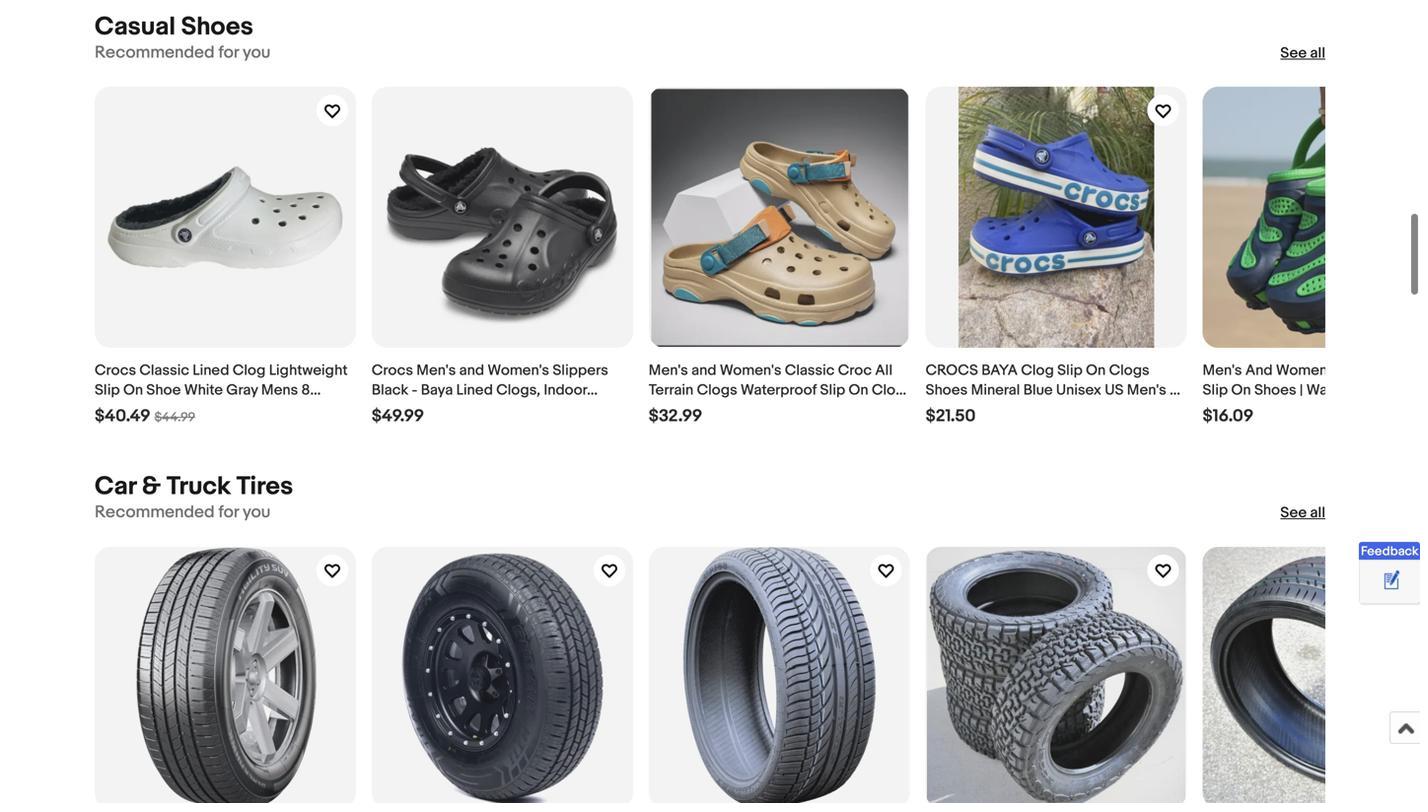 Task type: locate. For each thing, give the bounding box(es) containing it.
tires
[[237, 472, 293, 503]]

men's up terrain
[[649, 362, 688, 380]]

and
[[459, 362, 484, 380], [692, 362, 717, 380]]

crocs up black
[[372, 362, 413, 380]]

$32.99
[[649, 407, 703, 427]]

0 vertical spatial for
[[218, 42, 239, 63]]

10
[[157, 402, 171, 419]]

you for car & truck tires
[[243, 503, 271, 523]]

0 vertical spatial recommended
[[95, 42, 215, 63]]

1 vertical spatial see all link
[[1281, 504, 1326, 523]]

recommended for you element
[[95, 42, 271, 63], [95, 503, 271, 524]]

shoes inside crocs baya clog slip on clogs shoes mineral blue unisex us men's 4 women's 6
[[926, 382, 968, 400]]

recommended for you element for &
[[95, 503, 271, 524]]

clogs
[[1109, 362, 1150, 380], [697, 382, 737, 400]]

recommended
[[95, 42, 215, 63], [95, 503, 215, 523]]

0 vertical spatial see
[[1281, 44, 1307, 62]]

blue
[[1024, 382, 1053, 400]]

lightweight
[[269, 362, 348, 380]]

$49.99 text field
[[372, 407, 424, 427]]

1 vertical spatial clogs
[[697, 382, 737, 400]]

crocs up womens
[[95, 362, 136, 380]]

see all link
[[1281, 43, 1326, 63], [1281, 504, 1326, 523]]

for for car & truck tires
[[218, 503, 239, 523]]

0 horizontal spatial lined
[[193, 362, 229, 380]]

women's left 6
[[926, 402, 988, 419]]

0 vertical spatial recommended for you element
[[95, 42, 271, 63]]

$32.99 text field
[[649, 407, 703, 427]]

recommended for shoes
[[95, 42, 215, 63]]

2 horizontal spatial slip
[[1058, 362, 1083, 380]]

1 vertical spatial all
[[1310, 505, 1326, 522]]

0 vertical spatial see all
[[1281, 44, 1326, 62]]

classic up shoe
[[139, 362, 189, 380]]

2 classic from the left
[[785, 362, 835, 380]]

casual shoes
[[95, 12, 253, 42]]

men's and women's casual clog
[[1203, 362, 1420, 419]]

women's up clogs,
[[488, 362, 549, 380]]

0 horizontal spatial clogs
[[697, 382, 737, 400]]

1 see from the top
[[1281, 44, 1307, 62]]

shoes inside crocs men's and women's slippers black - baya lined clogs, indoor house shoes
[[419, 402, 461, 419]]

2 for from the top
[[218, 503, 239, 523]]

2 you from the top
[[243, 503, 271, 523]]

on up unisex
[[1086, 362, 1106, 380]]

casual shoes link
[[95, 12, 253, 42]]

$40.49
[[95, 407, 151, 427]]

women's inside 'men's and women's classic croc all terrain clogs waterproof slip on clog shoes'
[[720, 362, 782, 380]]

crocs classic lined clog lightweight slip on shoe white gray mens 8 womens 10
[[95, 362, 348, 419]]

1 crocs from the left
[[95, 362, 136, 380]]

0 vertical spatial clogs
[[1109, 362, 1150, 380]]

2 and from the left
[[692, 362, 717, 380]]

lined right baya
[[456, 382, 493, 400]]

0 vertical spatial casual
[[95, 12, 175, 42]]

1 vertical spatial you
[[243, 503, 271, 523]]

1 for from the top
[[218, 42, 239, 63]]

2 see from the top
[[1281, 505, 1307, 522]]

men's inside 'men's and women's classic croc all terrain clogs waterproof slip on clog shoes'
[[649, 362, 688, 380]]

clogs up us
[[1109, 362, 1150, 380]]

womens
[[95, 402, 154, 419]]

2 all from the top
[[1310, 505, 1326, 522]]

1 horizontal spatial slip
[[820, 382, 845, 400]]

for for casual shoes
[[218, 42, 239, 63]]

1 vertical spatial see
[[1281, 505, 1307, 522]]

women's up "waterproof"
[[720, 362, 782, 380]]

crocs
[[95, 362, 136, 380], [372, 362, 413, 380]]

lined up "white"
[[193, 362, 229, 380]]

slip down croc
[[820, 382, 845, 400]]

casual inside men's and women's casual clog
[[1341, 362, 1388, 380]]

0 horizontal spatial crocs
[[95, 362, 136, 380]]

crocs for black
[[372, 362, 413, 380]]

1 horizontal spatial and
[[692, 362, 717, 380]]

2 recommended from the top
[[95, 503, 215, 523]]

1 vertical spatial recommended for you
[[95, 503, 271, 523]]

casual
[[95, 12, 175, 42], [1341, 362, 1388, 380]]

previous price $44.99 text field
[[154, 410, 195, 426]]

men's inside crocs baya clog slip on clogs shoes mineral blue unisex us men's 4 women's 6
[[1127, 382, 1167, 400]]

1 horizontal spatial crocs
[[372, 362, 413, 380]]

crocs baya clog slip on clogs shoes mineral blue unisex us men's 4 women's 6
[[926, 362, 1179, 419]]

clog inside crocs classic lined clog lightweight slip on shoe white gray mens 8 womens 10
[[233, 362, 266, 380]]

croc
[[838, 362, 872, 380]]

1 vertical spatial recommended
[[95, 503, 215, 523]]

slip
[[1058, 362, 1083, 380], [95, 382, 120, 400], [820, 382, 845, 400]]

unisex
[[1056, 382, 1102, 400]]

1 you from the top
[[243, 42, 271, 63]]

crocs inside crocs men's and women's slippers black - baya lined clogs, indoor house shoes
[[372, 362, 413, 380]]

1 vertical spatial see all
[[1281, 505, 1326, 522]]

1 see all link from the top
[[1281, 43, 1326, 63]]

car
[[95, 472, 136, 503]]

women's right 'and'
[[1276, 362, 1338, 380]]

1 recommended for you from the top
[[95, 42, 271, 63]]

$16.09
[[1203, 407, 1254, 427]]

1 vertical spatial casual
[[1341, 362, 1388, 380]]

0 vertical spatial lined
[[193, 362, 229, 380]]

on down croc
[[849, 382, 869, 400]]

2 see all from the top
[[1281, 505, 1326, 522]]

classic inside crocs classic lined clog lightweight slip on shoe white gray mens 8 womens 10
[[139, 362, 189, 380]]

you
[[243, 42, 271, 63], [243, 503, 271, 523]]

0 vertical spatial see all link
[[1281, 43, 1326, 63]]

-
[[412, 382, 418, 400]]

on inside crocs baya clog slip on clogs shoes mineral blue unisex us men's 4 women's 6
[[1086, 362, 1106, 380]]

1 classic from the left
[[139, 362, 189, 380]]

1 and from the left
[[459, 362, 484, 380]]

1 horizontal spatial lined
[[456, 382, 493, 400]]

1 recommended for you element from the top
[[95, 42, 271, 63]]

truck
[[167, 472, 231, 503]]

0 horizontal spatial slip
[[95, 382, 120, 400]]

0 horizontal spatial casual
[[95, 12, 175, 42]]

for
[[218, 42, 239, 63], [218, 503, 239, 523]]

recommended for you for &
[[95, 503, 271, 523]]

clog inside men's and women's casual clog
[[1391, 362, 1420, 380]]

car & truck tires link
[[95, 472, 293, 503]]

crocs for slip
[[95, 362, 136, 380]]

2 recommended for you from the top
[[95, 503, 271, 523]]

men's left 4
[[1127, 382, 1167, 400]]

men's inside men's and women's casual clog
[[1203, 362, 1242, 380]]

shoes
[[181, 12, 253, 42], [926, 382, 968, 400], [419, 402, 461, 419], [649, 402, 691, 419]]

2 recommended for you element from the top
[[95, 503, 271, 524]]

recommended for &
[[95, 503, 215, 523]]

1 vertical spatial lined
[[456, 382, 493, 400]]

on up womens
[[123, 382, 143, 400]]

$16.09 text field
[[1203, 407, 1254, 427]]

slip up womens
[[95, 382, 120, 400]]

see all link for car & truck tires
[[1281, 504, 1326, 523]]

1 horizontal spatial on
[[849, 382, 869, 400]]

slip inside crocs classic lined clog lightweight slip on shoe white gray mens 8 womens 10
[[95, 382, 120, 400]]

men's inside crocs men's and women's slippers black - baya lined clogs, indoor house shoes
[[417, 362, 456, 380]]

2 horizontal spatial on
[[1086, 362, 1106, 380]]

see all
[[1281, 44, 1326, 62], [1281, 505, 1326, 522]]

mineral
[[971, 382, 1020, 400]]

classic
[[139, 362, 189, 380], [785, 362, 835, 380]]

all for casual shoes
[[1310, 44, 1326, 62]]

1 horizontal spatial casual
[[1341, 362, 1388, 380]]

shoes inside 'men's and women's classic croc all terrain clogs waterproof slip on clog shoes'
[[649, 402, 691, 419]]

1 see all from the top
[[1281, 44, 1326, 62]]

1 recommended from the top
[[95, 42, 215, 63]]

crocs men's and women's slippers black - baya lined clogs, indoor house shoes
[[372, 362, 608, 419]]

$44.99
[[154, 410, 195, 426]]

1 all from the top
[[1310, 44, 1326, 62]]

0 horizontal spatial on
[[123, 382, 143, 400]]

you for casual shoes
[[243, 42, 271, 63]]

1 vertical spatial recommended for you element
[[95, 503, 271, 524]]

2 see all link from the top
[[1281, 504, 1326, 523]]

clog
[[233, 362, 266, 380], [1021, 362, 1054, 380], [1391, 362, 1420, 380], [872, 382, 905, 400]]

men's left 'and'
[[1203, 362, 1242, 380]]

0 horizontal spatial classic
[[139, 362, 189, 380]]

crocs inside crocs classic lined clog lightweight slip on shoe white gray mens 8 womens 10
[[95, 362, 136, 380]]

all
[[1310, 44, 1326, 62], [1310, 505, 1326, 522]]

clogs inside 'men's and women's classic croc all terrain clogs waterproof slip on clog shoes'
[[697, 382, 737, 400]]

women's
[[488, 362, 549, 380], [720, 362, 782, 380], [1276, 362, 1338, 380], [926, 402, 988, 419]]

0 vertical spatial you
[[243, 42, 271, 63]]

men's
[[417, 362, 456, 380], [649, 362, 688, 380], [1203, 362, 1242, 380], [1127, 382, 1167, 400]]

1 horizontal spatial classic
[[785, 362, 835, 380]]

0 vertical spatial recommended for you
[[95, 42, 271, 63]]

see all for casual shoes
[[1281, 44, 1326, 62]]

0 vertical spatial all
[[1310, 44, 1326, 62]]

on
[[1086, 362, 1106, 380], [123, 382, 143, 400], [849, 382, 869, 400]]

baya
[[421, 382, 453, 400]]

1 horizontal spatial clogs
[[1109, 362, 1150, 380]]

slip up unisex
[[1058, 362, 1083, 380]]

clogs right terrain
[[697, 382, 737, 400]]

classic up "waterproof"
[[785, 362, 835, 380]]

recommended for you
[[95, 42, 271, 63], [95, 503, 271, 523]]

women's inside men's and women's casual clog
[[1276, 362, 1338, 380]]

1 vertical spatial for
[[218, 503, 239, 523]]

0 horizontal spatial and
[[459, 362, 484, 380]]

terrain
[[649, 382, 694, 400]]

lined
[[193, 362, 229, 380], [456, 382, 493, 400]]

men's up baya
[[417, 362, 456, 380]]

see
[[1281, 44, 1307, 62], [1281, 505, 1307, 522]]

&
[[142, 472, 161, 503]]

2 crocs from the left
[[372, 362, 413, 380]]

on inside crocs classic lined clog lightweight slip on shoe white gray mens 8 womens 10
[[123, 382, 143, 400]]



Task type: vqa. For each thing, say whether or not it's contained in the screenshot.
$21.50 text box
yes



Task type: describe. For each thing, give the bounding box(es) containing it.
lined inside crocs classic lined clog lightweight slip on shoe white gray mens 8 womens 10
[[193, 362, 229, 380]]

see for casual shoes
[[1281, 44, 1307, 62]]

clogs,
[[496, 382, 541, 400]]

$49.99
[[372, 407, 424, 427]]

clog inside 'men's and women's classic croc all terrain clogs waterproof slip on clog shoes'
[[872, 382, 905, 400]]

and
[[1246, 362, 1273, 380]]

gray
[[226, 382, 258, 400]]

shoe
[[146, 382, 181, 400]]

recommended for you for shoes
[[95, 42, 271, 63]]

and inside 'men's and women's classic croc all terrain clogs waterproof slip on clog shoes'
[[692, 362, 717, 380]]

car & truck tires
[[95, 472, 293, 503]]

see all for car & truck tires
[[1281, 505, 1326, 522]]

recommended for you element for shoes
[[95, 42, 271, 63]]

slippers
[[553, 362, 608, 380]]

slip inside crocs baya clog slip on clogs shoes mineral blue unisex us men's 4 women's 6
[[1058, 362, 1083, 380]]

feedback
[[1361, 544, 1419, 560]]

women's inside crocs men's and women's slippers black - baya lined clogs, indoor house shoes
[[488, 362, 549, 380]]

baya
[[982, 362, 1018, 380]]

and inside crocs men's and women's slippers black - baya lined clogs, indoor house shoes
[[459, 362, 484, 380]]

8
[[301, 382, 310, 400]]

clog inside crocs baya clog slip on clogs shoes mineral blue unisex us men's 4 women's 6
[[1021, 362, 1054, 380]]

clogs inside crocs baya clog slip on clogs shoes mineral blue unisex us men's 4 women's 6
[[1109, 362, 1150, 380]]

men's and women's classic croc all terrain clogs waterproof slip on clog shoes
[[649, 362, 905, 419]]

house
[[372, 402, 415, 419]]

waterproof
[[741, 382, 817, 400]]

black
[[372, 382, 409, 400]]

slip inside 'men's and women's classic croc all terrain clogs waterproof slip on clog shoes'
[[820, 382, 845, 400]]

$21.50
[[926, 407, 976, 427]]

crocs
[[926, 362, 978, 380]]

4
[[1170, 382, 1179, 400]]

white
[[184, 382, 223, 400]]

classic inside 'men's and women's classic croc all terrain clogs waterproof slip on clog shoes'
[[785, 362, 835, 380]]

all
[[875, 362, 893, 380]]

all for car & truck tires
[[1310, 505, 1326, 522]]

lined inside crocs men's and women's slippers black - baya lined clogs, indoor house shoes
[[456, 382, 493, 400]]

women's inside crocs baya clog slip on clogs shoes mineral blue unisex us men's 4 women's 6
[[926, 402, 988, 419]]

see all link for casual shoes
[[1281, 43, 1326, 63]]

$40.49 $44.99
[[95, 407, 195, 427]]

$21.50 text field
[[926, 407, 976, 427]]

6
[[991, 402, 1000, 419]]

on inside 'men's and women's classic croc all terrain clogs waterproof slip on clog shoes'
[[849, 382, 869, 400]]

mens
[[261, 382, 298, 400]]

indoor
[[544, 382, 587, 400]]

us
[[1105, 382, 1124, 400]]

see for car & truck tires
[[1281, 505, 1307, 522]]

$40.49 text field
[[95, 407, 151, 427]]



